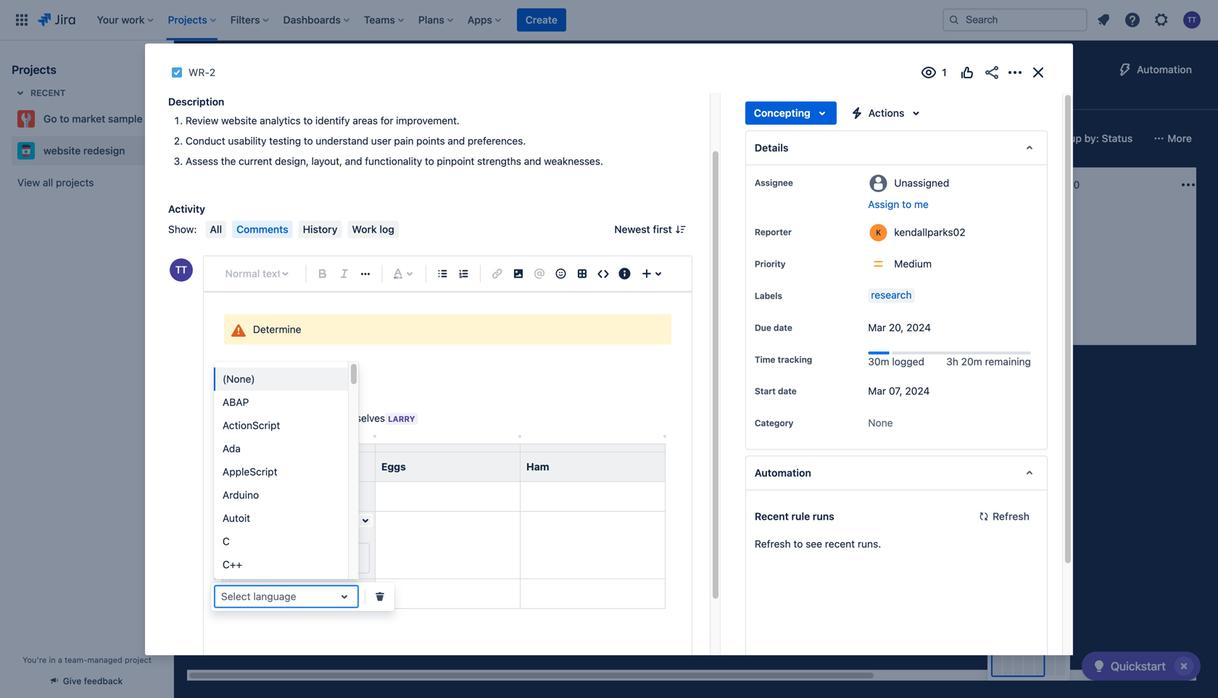 Task type: vqa. For each thing, say whether or not it's contained in the screenshot.
subtask link
no



Task type: locate. For each thing, give the bounding box(es) containing it.
assign to me button
[[868, 197, 1033, 212]]

collapse recent projects image
[[12, 84, 29, 102]]

1 vertical spatial task image
[[614, 284, 625, 296]]

start
[[755, 386, 776, 396]]

create inside primary element
[[526, 14, 558, 26]]

ham
[[526, 461, 549, 473]]

0 horizontal spatial 2
[[209, 66, 215, 78]]

website up the view all projects
[[44, 145, 81, 157]]

0 vertical spatial task image
[[409, 247, 421, 258]]

larry
[[388, 415, 415, 424]]

all button
[[206, 221, 226, 238]]

automation right automation image
[[1137, 63, 1192, 75]]

category
[[755, 418, 794, 428]]

me
[[914, 198, 929, 210]]

remaining
[[985, 356, 1031, 368]]

review
[[186, 115, 219, 127]]

menu bar
[[203, 221, 402, 238]]

task image up description
[[171, 67, 183, 78]]

6
[[445, 247, 451, 257]]

07,
[[889, 385, 903, 397]]

you're in a team-managed project
[[23, 656, 152, 665]]

emoji image
[[552, 265, 570, 282]]

to right go
[[60, 113, 69, 125]]

goals
[[237, 217, 262, 229]]

wr- down due date: 20 march 2024 element
[[631, 285, 650, 295]]

details element
[[745, 131, 1048, 165]]

high image
[[361, 247, 373, 258]]

1 horizontal spatial website
[[221, 115, 257, 127]]

code snippet image
[[595, 265, 612, 282]]

2024
[[907, 322, 931, 334], [905, 385, 930, 397]]

20 mar
[[628, 267, 660, 276]]

wr-2
[[189, 66, 215, 78], [631, 285, 655, 295]]

numbered list ⌘⇧7 image
[[455, 265, 473, 282]]

weaknesses.
[[544, 155, 603, 167]]

wr-2 up summary
[[189, 66, 215, 78]]

work
[[352, 223, 377, 235]]

0 vertical spatial 2024
[[907, 322, 931, 334]]

newest
[[614, 223, 650, 235]]

Search board text field
[[193, 128, 303, 149]]

1 horizontal spatial wr-2 link
[[631, 284, 655, 296]]

1 up assign
[[865, 179, 869, 191]]

to
[[60, 113, 69, 125], [303, 115, 313, 127], [304, 135, 313, 147], [425, 155, 434, 167], [902, 198, 912, 210]]

wr-2 link up summary
[[189, 64, 215, 81]]

1 horizontal spatial and
[[448, 135, 465, 147]]

1 down goals
[[241, 247, 245, 257]]

1 vertical spatial ahead
[[327, 552, 358, 564]]

20m
[[961, 356, 982, 368]]

1 horizontal spatial 2
[[650, 285, 655, 295]]

medium image
[[566, 247, 577, 258]]

0 vertical spatial wr-2 link
[[189, 64, 215, 81]]

task image
[[171, 67, 183, 78], [205, 247, 216, 258]]

0 vertical spatial website
[[221, 115, 257, 127]]

create button
[[517, 8, 566, 32], [1014, 208, 1202, 231], [196, 275, 384, 298], [400, 275, 589, 298], [605, 313, 793, 336], [809, 319, 998, 342]]

abap
[[223, 396, 249, 408]]

mar for mar 07, 2024
[[868, 385, 886, 397]]

pinpoint
[[437, 155, 475, 167]]

task image for wr-2
[[614, 284, 625, 296]]

c
[[223, 536, 230, 548]]

determine
[[253, 323, 301, 335]]

assess
[[186, 155, 218, 167]]

automation element
[[745, 456, 1048, 491]]

comments button
[[232, 221, 293, 238]]

of
[[329, 412, 338, 424]]

pain
[[394, 135, 414, 147]]

mar left 20,
[[868, 322, 886, 334]]

add people image
[[373, 130, 390, 147]]

identify
[[315, 115, 350, 127]]

functionality
[[365, 155, 422, 167]]

0 vertical spatial task image
[[171, 67, 183, 78]]

1 horizontal spatial automation
[[1137, 63, 1192, 75]]

and right strengths
[[524, 155, 541, 167]]

quickstart button
[[1082, 652, 1201, 681]]

and down conduct usability testing to understand user pain points and preferences.
[[345, 155, 362, 167]]

1 vertical spatial 1
[[241, 247, 245, 257]]

quickstart
[[1111, 660, 1166, 673]]

0 vertical spatial automation
[[1137, 63, 1192, 75]]

best
[[286, 379, 310, 394]]

2 up summary
[[209, 66, 215, 78]]

task image left wr-1 link
[[205, 247, 216, 258]]

0 vertical spatial ahead
[[298, 412, 326, 424]]

menu bar containing all
[[203, 221, 402, 238]]

assign to me
[[868, 198, 929, 210]]

tracking
[[778, 355, 812, 365]]

arduino
[[223, 489, 259, 501]]

ahead right days
[[327, 552, 358, 564]]

2 down 20 mar
[[650, 285, 655, 295]]

mar right 20
[[641, 267, 660, 276]]

0 horizontal spatial website
[[44, 145, 81, 157]]

vote options: no one has voted for this issue yet. image
[[959, 64, 976, 81]]

labels
[[755, 291, 782, 301]]

and up pinpoint at the top of page
[[448, 135, 465, 147]]

1 vertical spatial wr-2
[[631, 285, 655, 295]]

0 vertical spatial 1
[[865, 179, 869, 191]]

Comment - Main content area, start typing to enter text. text field
[[216, 314, 673, 638]]

review website analytics to identify areas for improvement.
[[186, 115, 460, 127]]

2024 right 20,
[[907, 322, 931, 334]]

date right start
[[778, 386, 797, 396]]

eggs
[[381, 461, 406, 473]]

summary
[[194, 91, 240, 103]]

1 vertical spatial automation
[[755, 467, 811, 479]]

bullet list ⌘⇧8 image
[[434, 265, 451, 282]]

website inside "link"
[[44, 145, 81, 157]]

wr-6 link
[[426, 246, 451, 259]]

jira image
[[38, 11, 75, 29], [38, 11, 75, 29]]

wr-6
[[426, 247, 451, 257]]

wr-2 link down 20 mar
[[631, 284, 655, 296]]

website up search board text box
[[221, 115, 257, 127]]

create button inside primary element
[[517, 8, 566, 32]]

create button for define goals
[[196, 275, 384, 298]]

automation button
[[1111, 58, 1201, 81]]

2 vertical spatial mar
[[868, 385, 886, 397]]

actions button
[[843, 102, 931, 125]]

create
[[526, 14, 558, 26], [1037, 214, 1069, 226], [219, 280, 251, 292], [424, 280, 455, 292], [628, 318, 660, 330], [833, 325, 864, 337]]

testing 0
[[1032, 179, 1080, 191]]

team-
[[65, 656, 87, 665]]

all
[[210, 223, 222, 235]]

0 horizontal spatial wr-2 link
[[189, 64, 215, 81]]

0 horizontal spatial task image
[[171, 67, 183, 78]]

first
[[653, 223, 672, 235]]

reports link
[[739, 84, 782, 110]]

2024 right the 07,
[[905, 385, 930, 397]]

newest first
[[614, 223, 672, 235]]

due date: 20 march 2024 image
[[616, 265, 628, 277], [616, 265, 628, 277]]

1
[[865, 179, 869, 191], [241, 247, 245, 257]]

date for due date
[[774, 323, 793, 333]]

logged
[[892, 356, 925, 368]]

tab list
[[183, 84, 969, 110]]

0 horizontal spatial task image
[[409, 247, 421, 258]]

mar for mar 20, 2024
[[868, 322, 886, 334]]

0 horizontal spatial automation
[[755, 467, 811, 479]]

tab list containing summary
[[183, 84, 969, 110]]

ahead left of
[[298, 412, 326, 424]]

1 vertical spatial 2024
[[905, 385, 930, 397]]

analyze
[[614, 217, 650, 229]]

website redesign
[[44, 145, 125, 157]]

1 vertical spatial task image
[[205, 247, 216, 258]]

issues link
[[691, 84, 727, 110]]

research link
[[868, 289, 915, 303]]

kendallparks02
[[894, 226, 966, 238]]

1 vertical spatial mar
[[868, 322, 886, 334]]

concepting
[[754, 107, 811, 119]]

task image
[[409, 247, 421, 258], [614, 284, 625, 296]]

wr-2 down 20 mar
[[631, 285, 655, 295]]

more formatting image
[[357, 265, 374, 282]]

date right "due" at the top of the page
[[774, 323, 793, 333]]

add image, video, or file image
[[510, 265, 527, 282]]

0 vertical spatial mar
[[641, 267, 660, 276]]

get
[[280, 412, 295, 424]]

check image
[[1091, 658, 1108, 675]]

user
[[371, 135, 391, 147]]

mar 20, 2024
[[868, 322, 931, 334]]

wr- down all button
[[222, 247, 241, 257]]

1 vertical spatial website
[[44, 145, 81, 157]]

task image left wr-6 link
[[409, 247, 421, 258]]

wr- for wr-6 task icon
[[426, 247, 445, 257]]

0 vertical spatial wr-2
[[189, 66, 215, 78]]

0 vertical spatial date
[[774, 323, 793, 333]]

task image down the info panel image
[[614, 284, 625, 296]]

to right testing
[[304, 135, 313, 147]]

task image for wr-6
[[409, 247, 421, 258]]

show:
[[168, 223, 197, 235]]

wr-2 link inside west dialog
[[189, 64, 215, 81]]

wr-2 inside west dialog
[[189, 66, 215, 78]]

feedback
[[84, 676, 123, 686]]

to left me
[[902, 198, 912, 210]]

select language
[[221, 591, 296, 603]]

create button for testing
[[1014, 208, 1202, 231]]

due date
[[755, 323, 793, 333]]

0 horizontal spatial ahead
[[298, 412, 326, 424]]

0 horizontal spatial wr-2
[[189, 66, 215, 78]]

dismiss quickstart image
[[1173, 655, 1196, 678]]

west dialog
[[145, 23, 1073, 698]]

conduct usability testing to understand user pain points and preferences.
[[186, 135, 526, 147]]

2
[[209, 66, 215, 78], [650, 285, 655, 295]]

1 horizontal spatial ahead
[[327, 552, 358, 564]]

0 vertical spatial 2
[[209, 66, 215, 78]]

automation down category
[[755, 467, 811, 479]]

view all projects
[[17, 177, 94, 189]]

website redesign link
[[12, 136, 157, 165]]

projects
[[12, 63, 56, 77]]

1 vertical spatial date
[[778, 386, 797, 396]]

mar left the 07,
[[868, 385, 886, 397]]

wr- up "bullet list ⌘⇧8" icon
[[426, 247, 445, 257]]

wr- left copy link to issue icon on the left of the page
[[189, 66, 209, 78]]

1 horizontal spatial task image
[[614, 284, 625, 296]]

panel warning image
[[230, 322, 247, 340]]



Task type: describe. For each thing, give the bounding box(es) containing it.
history button
[[299, 221, 342, 238]]

1 horizontal spatial wr-2
[[631, 285, 655, 295]]

is
[[264, 376, 279, 391]]

search image
[[949, 14, 960, 26]]

to left identify
[[303, 115, 313, 127]]

1 vertical spatial 2
[[650, 285, 655, 295]]

assignee
[[755, 178, 793, 188]]

a
[[58, 656, 62, 665]]

in
[[49, 656, 56, 665]]

20
[[628, 267, 639, 276]]

delightful
[[236, 520, 285, 532]]

description
[[168, 96, 224, 108]]

define
[[205, 217, 234, 229]]

1 vertical spatial wr-2 link
[[631, 284, 655, 296]]

remove image
[[371, 588, 389, 606]]

2 inside west dialog
[[209, 66, 215, 78]]

table image
[[573, 265, 591, 282]]

time tracking
[[755, 355, 812, 365]]

autoit
[[223, 512, 250, 524]]

0
[[1074, 179, 1080, 191]]

redesign
[[83, 145, 125, 157]]

actions image
[[1007, 64, 1024, 81]]

due date: 20 march 2024 element
[[616, 265, 660, 277]]

30m logged
[[868, 356, 925, 368]]

reports
[[742, 91, 780, 103]]

2024 for mar 07, 2024
[[905, 385, 930, 397]]

0 horizontal spatial and
[[345, 155, 362, 167]]

log
[[380, 223, 394, 235]]

comments
[[237, 223, 288, 235]]

1 horizontal spatial 1
[[865, 179, 869, 191]]

give
[[63, 676, 81, 686]]

summary link
[[191, 84, 243, 110]]

menu bar inside west dialog
[[203, 221, 402, 238]]

go to market sample
[[44, 113, 143, 125]]

usability
[[228, 135, 266, 147]]

analyze current website
[[614, 217, 729, 229]]

2024 for mar 20, 2024
[[907, 322, 931, 334]]

points
[[416, 135, 445, 147]]

website inside west dialog
[[221, 115, 257, 127]]

wr- inside west dialog
[[189, 66, 209, 78]]

green
[[236, 461, 266, 473]]

c c++
[[223, 536, 242, 571]]

actionscript
[[223, 420, 280, 432]]

create banner
[[0, 0, 1218, 41]]

you're
[[23, 656, 47, 665]]

wr- for right task image
[[222, 247, 241, 257]]

to down points on the left
[[425, 155, 434, 167]]

current
[[239, 155, 272, 167]]

to inside button
[[902, 198, 912, 210]]

details
[[755, 142, 789, 154]]

show subtasks image
[[854, 284, 871, 302]]

1 horizontal spatial task image
[[205, 247, 216, 258]]

mar 07, 2024
[[868, 385, 930, 397]]

medium
[[894, 258, 932, 270]]

2 horizontal spatial and
[[524, 155, 541, 167]]

Select language text field
[[221, 591, 224, 603]]

go
[[44, 113, 57, 125]]

more information about this user image
[[870, 224, 887, 241]]

wr-1
[[222, 247, 245, 257]]

give feedback button
[[43, 669, 131, 693]]

west
[[224, 374, 257, 391]]

clojure
[[223, 582, 256, 594]]

info panel image
[[616, 265, 633, 282]]

view all projects link
[[12, 170, 162, 196]]

current
[[653, 217, 689, 229]]

automation image
[[1117, 61, 1134, 78]]

reporter
[[755, 227, 792, 237]]

automation inside 'element'
[[755, 467, 811, 479]]

start date
[[755, 386, 797, 396]]

strengths
[[477, 155, 521, 167]]

let's not get ahead of ourselves larry
[[237, 412, 415, 424]]

give feedback
[[63, 676, 123, 686]]

date for start date
[[778, 386, 797, 396]]

automation inside button
[[1137, 63, 1192, 75]]

language
[[253, 591, 296, 603]]

activity
[[168, 203, 205, 215]]

improvement.
[[396, 115, 460, 127]]

copy link to issue image
[[213, 66, 224, 78]]

preferences.
[[468, 135, 526, 147]]

0 horizontal spatial 1
[[241, 247, 245, 257]]

ourselves
[[341, 412, 385, 424]]

research
[[871, 289, 912, 301]]

design,
[[275, 155, 309, 167]]

assess the current design, layout, and functionality to pinpoint strengths and weaknesses.
[[186, 155, 603, 167]]

close image
[[1030, 64, 1047, 81]]

west is best
[[224, 374, 310, 394]]

newest first button
[[606, 221, 692, 238]]

3h 20m remaining
[[947, 356, 1031, 368]]

create button for prototyping
[[809, 319, 998, 342]]

medium image
[[770, 284, 782, 296]]

Search field
[[943, 8, 1088, 32]]

wr-1 link
[[222, 246, 245, 259]]

for
[[381, 115, 393, 127]]

the
[[221, 155, 236, 167]]

unassigned
[[894, 177, 950, 189]]

editor toolbar toolbar
[[211, 362, 395, 622]]

managed
[[87, 656, 122, 665]]

none
[[868, 417, 893, 429]]

conduct
[[186, 135, 225, 147]]

analytics
[[260, 115, 301, 127]]

create button for analyze current website
[[605, 313, 793, 336]]

wr- for task icon corresponding to wr-2
[[631, 285, 650, 295]]

open image
[[336, 588, 353, 606]]

prototyping
[[818, 217, 873, 229]]

ada
[[223, 443, 241, 455]]

assign
[[868, 198, 900, 210]]

primary element
[[9, 0, 931, 40]]

concepting button
[[745, 102, 837, 125]]

market
[[72, 113, 105, 125]]

select
[[221, 591, 251, 603]]

let's
[[237, 412, 259, 424]]

due
[[755, 323, 772, 333]]



